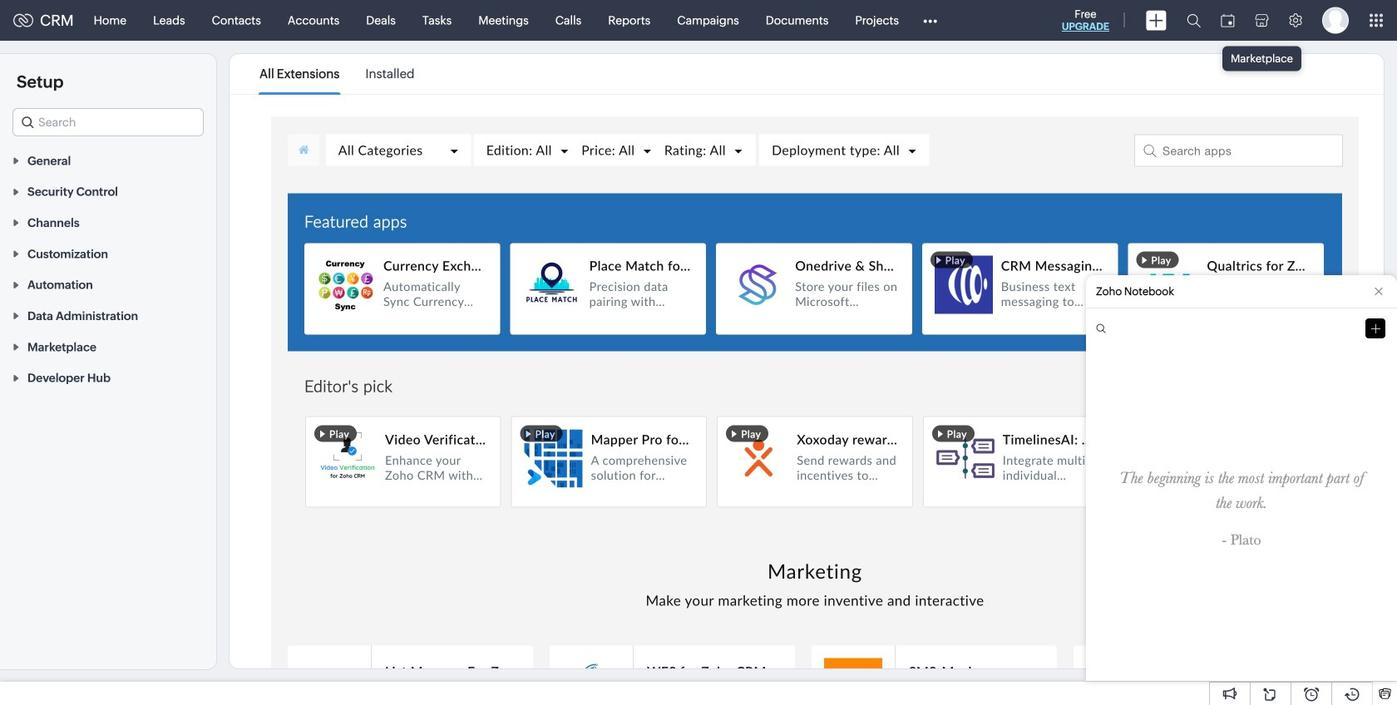 Task type: vqa. For each thing, say whether or not it's contained in the screenshot.
Create Menu element
yes



Task type: locate. For each thing, give the bounding box(es) containing it.
search image
[[1187, 13, 1201, 27]]

Search text field
[[13, 109, 203, 136]]

create menu image
[[1146, 10, 1167, 30]]

None field
[[12, 108, 204, 136]]

profile element
[[1313, 0, 1359, 40]]

search element
[[1177, 0, 1211, 41]]

Other Modules field
[[913, 7, 948, 34]]

calendar image
[[1221, 14, 1235, 27]]

profile image
[[1323, 7, 1349, 34]]



Task type: describe. For each thing, give the bounding box(es) containing it.
logo image
[[13, 14, 33, 27]]

create menu element
[[1136, 0, 1177, 40]]



